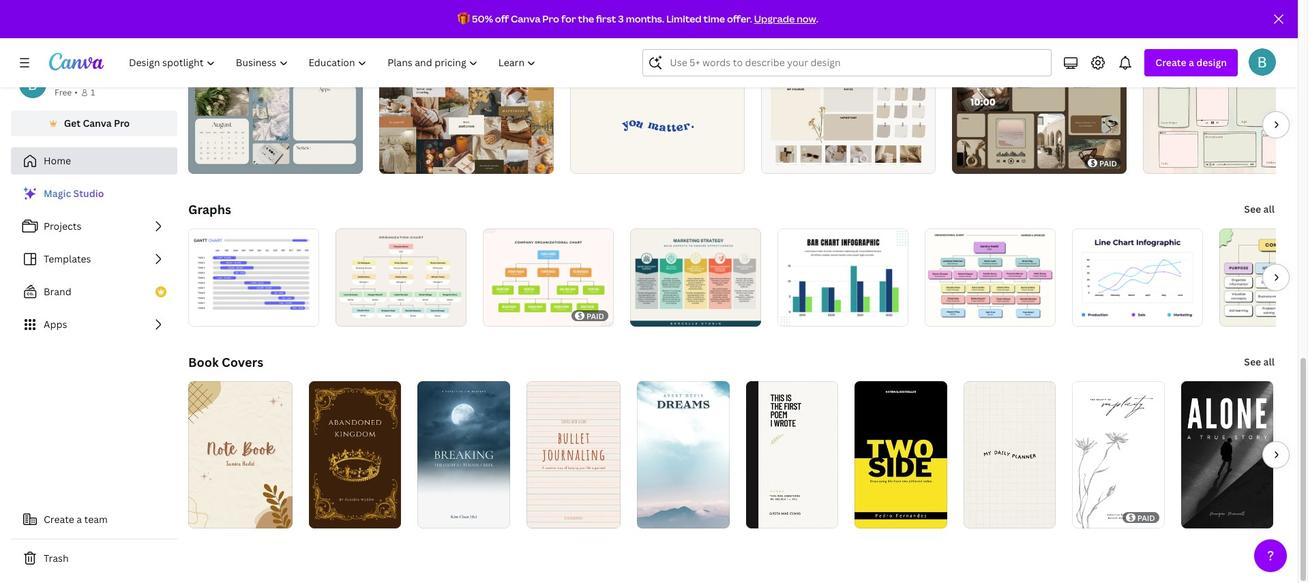 Task type: locate. For each thing, give the bounding box(es) containing it.
covers
[[222, 354, 263, 371]]

pro left for
[[543, 12, 560, 25]]

templates
[[44, 252, 91, 265]]

top level navigation element
[[120, 49, 548, 76]]

months.
[[626, 12, 665, 25]]

3 all from the top
[[1264, 355, 1275, 368]]

🎁
[[458, 12, 470, 25]]

1 vertical spatial see
[[1245, 203, 1262, 216]]

0 horizontal spatial a
[[77, 513, 82, 526]]

graphs link
[[188, 201, 231, 218]]

0 vertical spatial canva
[[511, 12, 541, 25]]

a left team at left
[[77, 513, 82, 526]]

3 see all from the top
[[1245, 355, 1275, 368]]

1 see from the top
[[1245, 50, 1262, 63]]

0 vertical spatial all
[[1264, 50, 1275, 63]]

see all for covers
[[1245, 355, 1275, 368]]

for
[[561, 12, 576, 25]]

2 vertical spatial paid
[[1138, 513, 1156, 523]]

see all link
[[1243, 43, 1277, 70], [1243, 196, 1277, 223], [1243, 349, 1277, 376]]

canva inside button
[[83, 117, 112, 130]]

2 vertical spatial all
[[1264, 355, 1275, 368]]

brand link
[[11, 278, 177, 306]]

3 see all link from the top
[[1243, 349, 1277, 376]]

free
[[55, 87, 72, 98]]

2 see from the top
[[1245, 203, 1262, 216]]

magic
[[44, 187, 71, 200]]

see all link for covers
[[1243, 349, 1277, 376]]

pro up home link
[[114, 117, 130, 130]]

2 vertical spatial see
[[1245, 355, 1262, 368]]

1
[[91, 87, 95, 98]]

canva right get
[[83, 117, 112, 130]]

all for wallpapers
[[1264, 50, 1275, 63]]

projects
[[44, 220, 82, 233]]

projects link
[[11, 213, 177, 240]]

0 vertical spatial pro
[[543, 12, 560, 25]]

get canva pro button
[[11, 111, 177, 136]]

limited
[[667, 12, 702, 25]]

trash link
[[11, 545, 177, 572]]

upgrade
[[754, 12, 795, 25]]

create left design at top right
[[1156, 56, 1187, 69]]

2 vertical spatial see all link
[[1243, 349, 1277, 376]]

pro
[[543, 12, 560, 25], [114, 117, 130, 130]]

0 horizontal spatial paid
[[587, 311, 605, 321]]

1 see all link from the top
[[1243, 43, 1277, 70]]

canva
[[511, 12, 541, 25], [83, 117, 112, 130]]

0 vertical spatial see all
[[1245, 50, 1275, 63]]

1 vertical spatial see all
[[1245, 203, 1275, 216]]

2 see all from the top
[[1245, 203, 1275, 216]]

0 vertical spatial paid
[[1100, 158, 1118, 168]]

list
[[11, 180, 177, 338]]

1 vertical spatial canva
[[83, 117, 112, 130]]

1 horizontal spatial canva
[[511, 12, 541, 25]]

paid
[[1100, 158, 1118, 168], [587, 311, 605, 321], [1138, 513, 1156, 523]]

see
[[1245, 50, 1262, 63], [1245, 203, 1262, 216], [1245, 355, 1262, 368]]

1 vertical spatial paid
[[587, 311, 605, 321]]

1 horizontal spatial a
[[1189, 56, 1195, 69]]

0 vertical spatial a
[[1189, 56, 1195, 69]]

1 horizontal spatial pro
[[543, 12, 560, 25]]

1 vertical spatial create
[[44, 513, 74, 526]]

1 vertical spatial pro
[[114, 117, 130, 130]]

create
[[1156, 56, 1187, 69], [44, 513, 74, 526]]

apps link
[[11, 311, 177, 338]]

graphs
[[188, 201, 231, 218]]

0 vertical spatial create
[[1156, 56, 1187, 69]]

create a team button
[[11, 506, 177, 534]]

a for design
[[1189, 56, 1195, 69]]

•
[[75, 87, 78, 98]]

create inside create a team button
[[44, 513, 74, 526]]

1 see all from the top
[[1245, 50, 1275, 63]]

1 vertical spatial all
[[1264, 203, 1275, 216]]

all
[[1264, 50, 1275, 63], [1264, 203, 1275, 216], [1264, 355, 1275, 368]]

create left team at left
[[44, 513, 74, 526]]

see all
[[1245, 50, 1275, 63], [1245, 203, 1275, 216], [1245, 355, 1275, 368]]

None search field
[[643, 49, 1052, 76]]

0 horizontal spatial canva
[[83, 117, 112, 130]]

1 all from the top
[[1264, 50, 1275, 63]]

create a team
[[44, 513, 108, 526]]

personal
[[55, 72, 95, 85]]

see for wallpapers
[[1245, 50, 1262, 63]]

canva right off
[[511, 12, 541, 25]]

brad klo image
[[1249, 48, 1277, 76]]

home link
[[11, 147, 177, 175]]

book covers
[[188, 354, 263, 371]]

1 horizontal spatial paid
[[1100, 158, 1118, 168]]

0 horizontal spatial create
[[44, 513, 74, 526]]

2 see all link from the top
[[1243, 196, 1277, 223]]

1 horizontal spatial create
[[1156, 56, 1187, 69]]

first
[[596, 12, 616, 25]]

a
[[1189, 56, 1195, 69], [77, 513, 82, 526]]

2 vertical spatial see all
[[1245, 355, 1275, 368]]

1 vertical spatial a
[[77, 513, 82, 526]]

magic studio link
[[11, 180, 177, 207]]

2 horizontal spatial paid
[[1138, 513, 1156, 523]]

0 vertical spatial see
[[1245, 50, 1262, 63]]

0 horizontal spatial pro
[[114, 117, 130, 130]]

1 vertical spatial see all link
[[1243, 196, 1277, 223]]

a inside create a design dropdown button
[[1189, 56, 1195, 69]]

3 see from the top
[[1245, 355, 1262, 368]]

create inside create a design dropdown button
[[1156, 56, 1187, 69]]

a left design at top right
[[1189, 56, 1195, 69]]

0 vertical spatial see all link
[[1243, 43, 1277, 70]]

a inside create a team button
[[77, 513, 82, 526]]

create a design button
[[1145, 49, 1238, 76]]



Task type: vqa. For each thing, say whether or not it's contained in the screenshot.
'Side Panel' tab list
no



Task type: describe. For each thing, give the bounding box(es) containing it.
desktop wallpapers link
[[188, 48, 308, 65]]

free •
[[55, 87, 78, 98]]

desktop wallpapers
[[188, 48, 308, 65]]

trash
[[44, 552, 69, 565]]

Search search field
[[670, 50, 1025, 76]]

a for team
[[77, 513, 82, 526]]

off
[[495, 12, 509, 25]]

book covers link
[[188, 354, 263, 371]]

create a design
[[1156, 56, 1228, 69]]

50%
[[472, 12, 493, 25]]

time
[[704, 12, 725, 25]]

get canva pro
[[64, 117, 130, 130]]

desktop
[[188, 48, 238, 65]]

the
[[578, 12, 594, 25]]

.
[[817, 12, 819, 25]]

wallpapers
[[241, 48, 308, 65]]

2 all from the top
[[1264, 203, 1275, 216]]

team
[[84, 513, 108, 526]]

magic studio
[[44, 187, 104, 200]]

templates link
[[11, 246, 177, 273]]

home
[[44, 154, 71, 167]]

see for covers
[[1245, 355, 1262, 368]]

🎁 50% off canva pro for the first 3 months. limited time offer. upgrade now .
[[458, 12, 819, 25]]

studio
[[73, 187, 104, 200]]

apps
[[44, 318, 67, 331]]

get
[[64, 117, 81, 130]]

design
[[1197, 56, 1228, 69]]

see all for wallpapers
[[1245, 50, 1275, 63]]

create for create a design
[[1156, 56, 1187, 69]]

book
[[188, 354, 219, 371]]

pro inside button
[[114, 117, 130, 130]]

list containing magic studio
[[11, 180, 177, 338]]

now
[[797, 12, 817, 25]]

3
[[618, 12, 624, 25]]

see all link for wallpapers
[[1243, 43, 1277, 70]]

offer.
[[727, 12, 753, 25]]

all for covers
[[1264, 355, 1275, 368]]

upgrade now button
[[754, 12, 817, 25]]

brand
[[44, 285, 72, 298]]

create for create a team
[[44, 513, 74, 526]]



